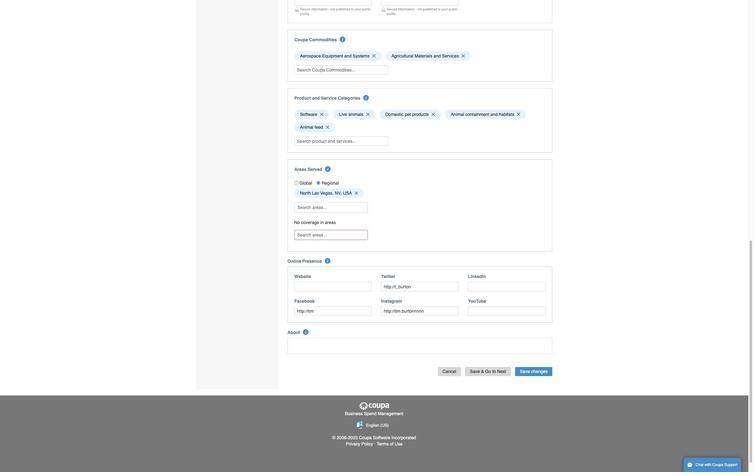 Task type: locate. For each thing, give the bounding box(es) containing it.
information
[[311, 7, 328, 11], [398, 7, 415, 11]]

0 horizontal spatial information
[[311, 7, 328, 11]]

0 vertical spatial selected list box
[[292, 50, 548, 62]]

save left "&"
[[470, 369, 480, 374]]

services
[[442, 54, 459, 59]]

secure down duns text box
[[387, 7, 397, 11]]

information down duns text box
[[398, 7, 415, 11]]

published down duns text box
[[423, 7, 437, 11]]

and for animal containment and habitats
[[490, 112, 498, 117]]

coupa up aerospace at the left of the page
[[294, 37, 308, 42]]

served
[[308, 167, 322, 172]]

terms
[[377, 442, 389, 447]]

1 horizontal spatial information
[[398, 7, 415, 11]]

0 vertical spatial additional information image
[[340, 37, 345, 42]]

-
[[329, 7, 330, 11], [415, 7, 417, 11]]

2 horizontal spatial additional information image
[[363, 95, 369, 101]]

secure information - not published to your public profile down tax id 'text box' on the top left
[[300, 7, 371, 16]]

1 horizontal spatial profile
[[387, 12, 396, 16]]

to for duns text box
[[438, 7, 441, 11]]

DUNS text field
[[381, 0, 459, 6]]

equipment
[[322, 54, 343, 59]]

(us)
[[380, 423, 389, 428]]

© 2006-2023 coupa software incorporated
[[332, 435, 416, 440]]

nv,
[[335, 191, 342, 196]]

additional information image right served
[[325, 166, 331, 172]]

profile down duns text box
[[387, 12, 396, 16]]

coupa up policy
[[359, 435, 372, 440]]

1 horizontal spatial published
[[423, 7, 437, 11]]

animal containment and habitats option
[[445, 110, 526, 119]]

1 horizontal spatial save
[[520, 369, 530, 374]]

additional information image
[[340, 37, 345, 42], [363, 95, 369, 101], [325, 166, 331, 172]]

secure for duns text box
[[387, 7, 397, 11]]

live
[[339, 112, 347, 117]]

Website text field
[[294, 282, 372, 292]]

additional information image right about
[[303, 330, 309, 335]]

2 your from the left
[[442, 7, 448, 11]]

software up terms
[[373, 435, 390, 440]]

2 not from the left
[[417, 7, 422, 11]]

animal for animal containment and habitats
[[451, 112, 464, 117]]

secure for tax id 'text box' on the top left
[[300, 7, 310, 11]]

1 vertical spatial animal
[[300, 125, 313, 130]]

LinkedIn text field
[[468, 282, 546, 292]]

secure information - not published to your public profile for duns text box
[[387, 7, 457, 16]]

0 horizontal spatial additional information image
[[325, 166, 331, 172]]

areas served
[[294, 167, 322, 172]]

agricultural materials and services
[[392, 54, 459, 59]]

1 information from the left
[[311, 7, 328, 11]]

instagram
[[381, 299, 402, 304]]

software
[[300, 112, 317, 117], [373, 435, 390, 440]]

0 horizontal spatial not
[[331, 7, 335, 11]]

additional information image up 'aerospace equipment and systems' option
[[340, 37, 345, 42]]

1 horizontal spatial -
[[415, 7, 417, 11]]

software up animal feed
[[300, 112, 317, 117]]

1 published from the left
[[336, 7, 350, 11]]

1 save from the left
[[470, 369, 480, 374]]

chat with coupa support
[[696, 463, 738, 467]]

2 horizontal spatial coupa
[[712, 463, 723, 467]]

1 horizontal spatial secure
[[387, 7, 397, 11]]

1 vertical spatial additional information image
[[303, 330, 309, 335]]

1 horizontal spatial additional information image
[[340, 37, 345, 42]]

secure information - not published to your public profile down duns text box
[[387, 7, 457, 16]]

secure
[[300, 7, 310, 11], [387, 7, 397, 11]]

2 published from the left
[[423, 7, 437, 11]]

website
[[294, 274, 311, 279]]

2 profile from the left
[[387, 12, 396, 16]]

0 horizontal spatial your
[[355, 7, 361, 11]]

next
[[497, 369, 506, 374]]

0 horizontal spatial additional information image
[[303, 330, 309, 335]]

0 vertical spatial additional information image
[[325, 258, 330, 264]]

animal
[[451, 112, 464, 117], [300, 125, 313, 130]]

information for tax id 'text box' on the top left
[[311, 7, 328, 11]]

coverage
[[301, 220, 319, 225]]

1 public from the left
[[362, 7, 371, 11]]

domestic pet products option
[[380, 110, 441, 119]]

domestic pet products
[[385, 112, 429, 117]]

save
[[470, 369, 480, 374], [520, 369, 530, 374]]

2 public from the left
[[449, 7, 457, 11]]

2 save from the left
[[520, 369, 530, 374]]

1 - from the left
[[329, 7, 330, 11]]

about
[[287, 330, 300, 335]]

coupa inside button
[[712, 463, 723, 467]]

secure down tax id 'text box' on the top left
[[300, 7, 310, 11]]

1 your from the left
[[355, 7, 361, 11]]

policy
[[361, 442, 373, 447]]

live animals option
[[334, 110, 375, 119]]

published
[[336, 7, 350, 11], [423, 7, 437, 11]]

1 vertical spatial additional information image
[[363, 95, 369, 101]]

- down duns text box
[[415, 7, 417, 11]]

save changes
[[520, 369, 548, 374]]

information for duns text box
[[398, 7, 415, 11]]

- down tax id 'text box' on the top left
[[329, 7, 330, 11]]

2 information from the left
[[398, 7, 415, 11]]

&
[[481, 369, 484, 374]]

Search product and services... field
[[294, 137, 388, 146]]

aerospace equipment and systems option
[[294, 51, 381, 61]]

go
[[485, 369, 491, 374]]

additional information image for coupa commodities
[[340, 37, 345, 42]]

search areas... text field down north las vegas, nv, usa option
[[295, 203, 367, 212]]

animal containment and habitats
[[451, 112, 514, 117]]

1 not from the left
[[331, 7, 335, 11]]

not for duns text box
[[417, 7, 422, 11]]

animal feed option
[[294, 123, 335, 132]]

None radio
[[317, 181, 321, 185]]

2 selected list box from the top
[[292, 108, 548, 134]]

public for duns text box
[[449, 7, 457, 11]]

1 horizontal spatial animal
[[451, 112, 464, 117]]

None radio
[[294, 181, 298, 185]]

spend
[[364, 412, 377, 417]]

0 horizontal spatial profile
[[300, 12, 309, 16]]

and for agricultural materials and services
[[434, 54, 441, 59]]

animal left containment
[[451, 112, 464, 117]]

0 vertical spatial coupa
[[294, 37, 308, 42]]

0 horizontal spatial to
[[351, 7, 354, 11]]

1 selected list box from the top
[[292, 50, 548, 62]]

1 horizontal spatial secure information - not published to your public profile
[[387, 7, 457, 16]]

and left systems
[[344, 54, 352, 59]]

secure information - not published to your public profile
[[300, 7, 371, 16], [387, 7, 457, 16]]

0 horizontal spatial software
[[300, 112, 317, 117]]

selected list box containing aerospace equipment and systems
[[292, 50, 548, 62]]

2 horizontal spatial to
[[492, 369, 496, 374]]

your
[[355, 7, 361, 11], [442, 7, 448, 11]]

Instagram text field
[[381, 307, 459, 316]]

not down duns text box
[[417, 7, 422, 11]]

additional information image right presence on the bottom left of page
[[325, 258, 330, 264]]

1 horizontal spatial not
[[417, 7, 422, 11]]

and left services
[[434, 54, 441, 59]]

profile for tax id 'text box' on the top left
[[300, 12, 309, 16]]

1 profile from the left
[[300, 12, 309, 16]]

animal left feed
[[300, 125, 313, 130]]

0 vertical spatial search areas... text field
[[295, 203, 367, 212]]

information down tax id 'text box' on the top left
[[311, 7, 328, 11]]

to inside button
[[492, 369, 496, 374]]

selected list box
[[292, 50, 548, 62], [292, 108, 548, 134]]

2 vertical spatial additional information image
[[325, 166, 331, 172]]

0 horizontal spatial save
[[470, 369, 480, 374]]

online presence
[[287, 259, 322, 264]]

secure information - not published to your public profile for tax id 'text box' on the top left
[[300, 7, 371, 16]]

1 vertical spatial coupa
[[359, 435, 372, 440]]

0 vertical spatial animal
[[451, 112, 464, 117]]

coupa
[[294, 37, 308, 42], [359, 435, 372, 440], [712, 463, 723, 467]]

0 horizontal spatial published
[[336, 7, 350, 11]]

terms of use link
[[377, 442, 403, 447]]

animal inside option
[[300, 125, 313, 130]]

your down duns text box
[[442, 7, 448, 11]]

software inside option
[[300, 112, 317, 117]]

additional information image right categories
[[363, 95, 369, 101]]

not down tax id 'text box' on the top left
[[331, 7, 335, 11]]

materials
[[415, 54, 432, 59]]

1 horizontal spatial to
[[438, 7, 441, 11]]

0 horizontal spatial secure
[[300, 7, 310, 11]]

privacy policy link
[[346, 442, 373, 447]]

search areas... text field down areas
[[295, 230, 367, 240]]

english (us)
[[366, 423, 389, 428]]

save left changes
[[520, 369, 530, 374]]

1 horizontal spatial your
[[442, 7, 448, 11]]

profile up coupa commodities
[[300, 12, 309, 16]]

published down tax id 'text box' on the top left
[[336, 7, 350, 11]]

animal inside option
[[451, 112, 464, 117]]

Search areas... text field
[[295, 203, 367, 212], [295, 230, 367, 240]]

2006-
[[337, 435, 348, 440]]

2 secure information - not published to your public profile from the left
[[387, 7, 457, 16]]

business spend management
[[345, 412, 403, 417]]

to
[[351, 7, 354, 11], [438, 7, 441, 11], [492, 369, 496, 374]]

1 vertical spatial selected list box
[[292, 108, 548, 134]]

1 horizontal spatial public
[[449, 7, 457, 11]]

0 horizontal spatial animal
[[300, 125, 313, 130]]

additional information image
[[325, 258, 330, 264], [303, 330, 309, 335]]

- for tax id 'text box' on the top left
[[329, 7, 330, 11]]

to down duns text box
[[438, 7, 441, 11]]

coupa right with
[[712, 463, 723, 467]]

2 - from the left
[[415, 7, 417, 11]]

public
[[362, 7, 371, 11], [449, 7, 457, 11]]

1 secure information - not published to your public profile from the left
[[300, 7, 371, 16]]

2 vertical spatial coupa
[[712, 463, 723, 467]]

0 horizontal spatial -
[[329, 7, 330, 11]]

1 horizontal spatial software
[[373, 435, 390, 440]]

0 horizontal spatial public
[[362, 7, 371, 11]]

to down tax id 'text box' on the top left
[[351, 7, 354, 11]]

public for tax id 'text box' on the top left
[[362, 7, 371, 11]]

save changes button
[[515, 367, 552, 376]]

not
[[331, 7, 335, 11], [417, 7, 422, 11]]

management
[[378, 412, 403, 417]]

north
[[300, 191, 311, 196]]

domestic
[[385, 112, 404, 117]]

categories
[[338, 96, 361, 101]]

support
[[724, 463, 738, 467]]

0 vertical spatial software
[[300, 112, 317, 117]]

1 horizontal spatial additional information image
[[325, 258, 330, 264]]

chat
[[696, 463, 704, 467]]

©
[[332, 435, 336, 440]]

to right go at the right bottom
[[492, 369, 496, 374]]

no
[[294, 220, 300, 225]]

and
[[344, 54, 352, 59], [434, 54, 441, 59], [312, 96, 320, 101], [490, 112, 498, 117]]

1 secure from the left
[[300, 7, 310, 11]]

profile
[[300, 12, 309, 16], [387, 12, 396, 16]]

1 vertical spatial search areas... text field
[[295, 230, 367, 240]]

and left habitats
[[490, 112, 498, 117]]

your down tax id 'text box' on the top left
[[355, 7, 361, 11]]

regional
[[322, 181, 339, 186]]

2 secure from the left
[[387, 7, 397, 11]]

2023
[[348, 435, 358, 440]]

selected list box containing software
[[292, 108, 548, 134]]

0 horizontal spatial secure information - not published to your public profile
[[300, 7, 371, 16]]



Task type: vqa. For each thing, say whether or not it's contained in the screenshot.
YOUR
yes



Task type: describe. For each thing, give the bounding box(es) containing it.
commodities
[[309, 37, 337, 42]]

1 search areas... text field from the top
[[295, 203, 367, 212]]

Facebook text field
[[294, 307, 372, 316]]

1 vertical spatial software
[[373, 435, 390, 440]]

animals
[[348, 112, 364, 117]]

feed
[[315, 125, 323, 130]]

About text field
[[287, 338, 552, 354]]

north las vegas, nv, usa
[[300, 191, 352, 196]]

and left service
[[312, 96, 320, 101]]

to for tax id 'text box' on the top left
[[351, 7, 354, 11]]

save for save & go to next
[[470, 369, 480, 374]]

2 search areas... text field from the top
[[295, 230, 367, 240]]

your for tax id 'text box' on the top left
[[355, 7, 361, 11]]

aerospace
[[300, 54, 321, 59]]

save & go to next button
[[465, 367, 511, 376]]

aerospace equipment and systems
[[300, 54, 370, 59]]

agricultural
[[392, 54, 413, 59]]

selected areas list box
[[292, 187, 548, 200]]

systems
[[353, 54, 370, 59]]

youtube
[[468, 299, 486, 304]]

selected list box for coupa commodities
[[292, 50, 548, 62]]

0 horizontal spatial coupa
[[294, 37, 308, 42]]

save for save changes
[[520, 369, 530, 374]]

coupa supplier portal image
[[359, 402, 390, 411]]

YouTube text field
[[468, 307, 546, 316]]

linkedin
[[468, 274, 486, 279]]

save & go to next
[[470, 369, 506, 374]]

profile for duns text box
[[387, 12, 396, 16]]

cancel link
[[438, 367, 461, 376]]

not for tax id 'text box' on the top left
[[331, 7, 335, 11]]

chat with coupa support button
[[684, 458, 741, 472]]

terms of use
[[377, 442, 403, 447]]

privacy
[[346, 442, 360, 447]]

products
[[412, 112, 429, 117]]

live animals
[[339, 112, 364, 117]]

of
[[390, 442, 394, 447]]

vegas,
[[320, 191, 334, 196]]

published for tax id 'text box' on the top left
[[336, 7, 350, 11]]

containment
[[465, 112, 489, 117]]

Search Coupa Commodities... field
[[294, 65, 388, 75]]

and for aerospace equipment and systems
[[344, 54, 352, 59]]

product and service categories
[[294, 96, 361, 101]]

las
[[312, 191, 319, 196]]

animal feed
[[300, 125, 323, 130]]

additional information image for product and service categories
[[363, 95, 369, 101]]

cancel
[[443, 369, 456, 374]]

facebook
[[294, 299, 315, 304]]

in
[[320, 220, 324, 225]]

service
[[321, 96, 337, 101]]

additional information image for online presence
[[325, 258, 330, 264]]

animal for animal feed
[[300, 125, 313, 130]]

areas
[[325, 220, 336, 225]]

incorporated
[[392, 435, 416, 440]]

selected list box for product and service categories
[[292, 108, 548, 134]]

pet
[[405, 112, 411, 117]]

Twitter text field
[[381, 282, 459, 292]]

english
[[366, 423, 379, 428]]

use
[[395, 442, 403, 447]]

north las vegas, nv, usa option
[[294, 188, 364, 198]]

product
[[294, 96, 311, 101]]

usa
[[343, 191, 352, 196]]

Tax ID text field
[[294, 0, 372, 6]]

privacy policy
[[346, 442, 373, 447]]

business
[[345, 412, 363, 417]]

areas
[[294, 167, 307, 172]]

additional information image for about
[[303, 330, 309, 335]]

software option
[[294, 110, 329, 119]]

global
[[300, 181, 312, 186]]

agricultural materials and services option
[[386, 51, 471, 61]]

online
[[287, 259, 301, 264]]

your for duns text box
[[442, 7, 448, 11]]

with
[[705, 463, 711, 467]]

1 horizontal spatial coupa
[[359, 435, 372, 440]]

habitats
[[499, 112, 514, 117]]

twitter
[[381, 274, 395, 279]]

- for duns text box
[[415, 7, 417, 11]]

coupa commodities
[[294, 37, 337, 42]]

no coverage in areas
[[294, 220, 336, 225]]

presence
[[302, 259, 322, 264]]

additional information image for areas served
[[325, 166, 331, 172]]

changes
[[531, 369, 548, 374]]

published for duns text box
[[423, 7, 437, 11]]



